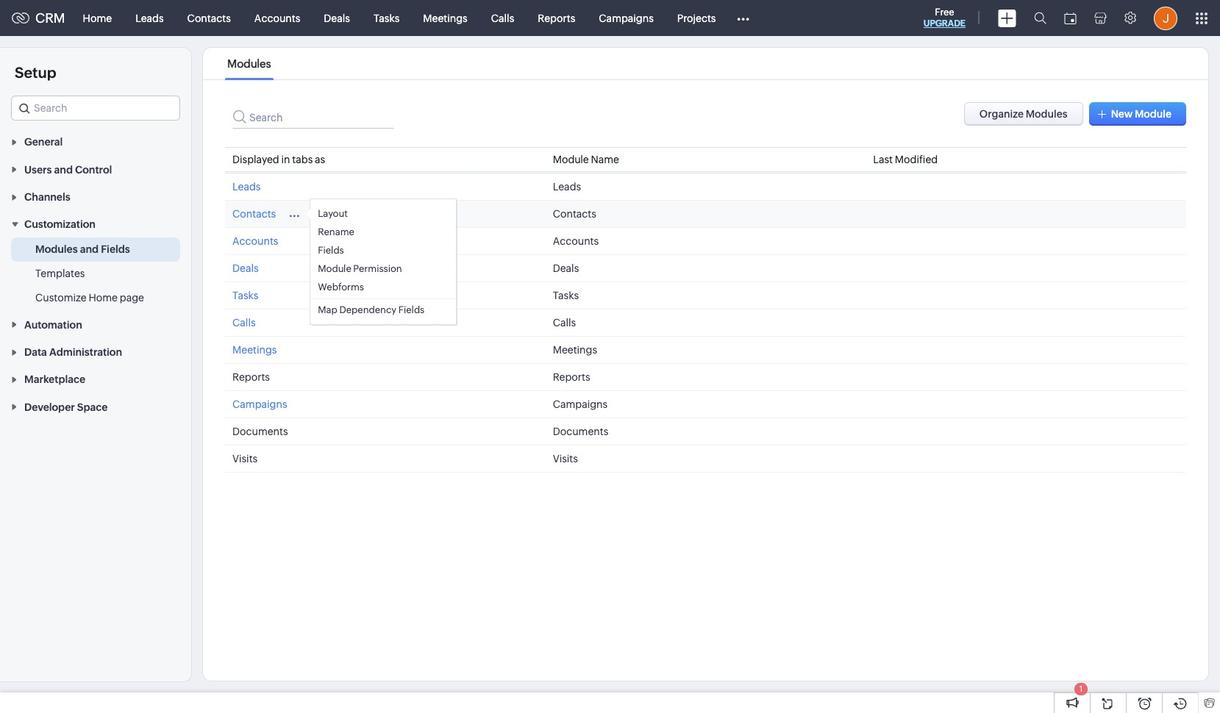 Task type: locate. For each thing, give the bounding box(es) containing it.
developer
[[24, 401, 75, 413]]

leads link
[[124, 0, 175, 36], [232, 181, 261, 193]]

contacts link
[[175, 0, 243, 36], [232, 208, 276, 220]]

1 vertical spatial and
[[80, 244, 99, 255]]

1 vertical spatial meetings link
[[232, 344, 277, 356]]

meetings
[[423, 12, 468, 24], [232, 344, 277, 356], [553, 344, 597, 356]]

0 horizontal spatial and
[[54, 164, 73, 176]]

1 horizontal spatial deals
[[324, 12, 350, 24]]

2 horizontal spatial calls
[[553, 317, 576, 329]]

0 horizontal spatial visits
[[232, 453, 258, 465]]

0 horizontal spatial module
[[318, 263, 351, 274]]

module
[[1135, 108, 1172, 120], [553, 154, 589, 165], [318, 263, 351, 274]]

None button
[[964, 102, 1083, 126]]

1 horizontal spatial modules
[[227, 57, 271, 70]]

layout rename fields module permission webforms
[[318, 208, 402, 293]]

contacts
[[187, 12, 231, 24], [232, 208, 276, 220], [553, 208, 596, 220]]

permission
[[353, 263, 402, 274]]

leads
[[135, 12, 164, 24], [232, 181, 261, 193], [553, 181, 581, 193]]

last
[[873, 154, 893, 165]]

and inside customization region
[[80, 244, 99, 255]]

channels button
[[0, 183, 191, 210]]

contacts down module name
[[553, 208, 596, 220]]

1 vertical spatial accounts link
[[232, 235, 278, 247]]

contacts inside contacts 'link'
[[187, 12, 231, 24]]

0 vertical spatial and
[[54, 164, 73, 176]]

and right users
[[54, 164, 73, 176]]

1 horizontal spatial campaigns link
[[587, 0, 665, 36]]

and inside dropdown button
[[54, 164, 73, 176]]

developer space button
[[0, 393, 191, 420]]

campaigns link
[[587, 0, 665, 36], [232, 399, 287, 410]]

marketplace
[[24, 374, 85, 386]]

map dependency fields
[[318, 304, 425, 315]]

customize home page link
[[35, 291, 144, 305]]

home
[[83, 12, 112, 24], [89, 292, 118, 304]]

tabs
[[292, 154, 313, 165]]

0 horizontal spatial search text field
[[12, 96, 179, 120]]

0 horizontal spatial documents
[[232, 426, 288, 438]]

fields down 'customization' dropdown button on the top left
[[101, 244, 130, 255]]

general
[[24, 136, 63, 148]]

0 horizontal spatial calls
[[232, 317, 256, 329]]

fields
[[101, 244, 130, 255], [318, 245, 344, 256], [398, 304, 425, 315]]

free
[[935, 7, 954, 18]]

leads down module name
[[553, 181, 581, 193]]

data administration
[[24, 346, 122, 358]]

search text field up as
[[232, 102, 394, 129]]

contacts link up modules link
[[175, 0, 243, 36]]

contacts up modules link
[[187, 12, 231, 24]]

module left name
[[553, 154, 589, 165]]

channels
[[24, 191, 70, 203]]

Search text field
[[12, 96, 179, 120], [232, 102, 394, 129]]

fields right dependency on the left of page
[[398, 304, 425, 315]]

deals link
[[312, 0, 362, 36], [232, 263, 259, 274]]

Other Modules field
[[728, 6, 759, 30]]

leads right the home link
[[135, 12, 164, 24]]

1 vertical spatial leads link
[[232, 181, 261, 193]]

tasks link
[[362, 0, 411, 36], [232, 290, 258, 302]]

tasks
[[374, 12, 400, 24], [232, 290, 258, 302], [553, 290, 579, 302]]

1 vertical spatial modules
[[35, 244, 78, 255]]

visits
[[232, 453, 258, 465], [553, 453, 578, 465]]

customize home page
[[35, 292, 144, 304]]

data
[[24, 346, 47, 358]]

2 horizontal spatial meetings
[[553, 344, 597, 356]]

modules inside customization region
[[35, 244, 78, 255]]

fields inside customization region
[[101, 244, 130, 255]]

fields down rename at the top left
[[318, 245, 344, 256]]

0 vertical spatial leads link
[[124, 0, 175, 36]]

home right crm
[[83, 12, 112, 24]]

map
[[318, 304, 337, 315]]

1 horizontal spatial calls link
[[479, 0, 526, 36]]

1 horizontal spatial visits
[[553, 453, 578, 465]]

1 horizontal spatial tasks link
[[362, 0, 411, 36]]

leads down displayed at the left top
[[232, 181, 261, 193]]

0 horizontal spatial calls link
[[232, 317, 256, 329]]

2 vertical spatial module
[[318, 263, 351, 274]]

0 horizontal spatial modules
[[35, 244, 78, 255]]

module up webforms
[[318, 263, 351, 274]]

modules link
[[225, 57, 273, 70]]

0 horizontal spatial fields
[[101, 244, 130, 255]]

create menu image
[[998, 9, 1016, 27]]

2 documents from the left
[[553, 426, 608, 438]]

customization button
[[0, 210, 191, 238]]

0 vertical spatial modules
[[227, 57, 271, 70]]

calls
[[491, 12, 514, 24], [232, 317, 256, 329], [553, 317, 576, 329]]

module name
[[553, 154, 619, 165]]

search text field up general "dropdown button"
[[12, 96, 179, 120]]

1 horizontal spatial module
[[553, 154, 589, 165]]

1 horizontal spatial fields
[[318, 245, 344, 256]]

accounts
[[254, 12, 300, 24], [232, 235, 278, 247], [553, 235, 599, 247]]

1 vertical spatial tasks link
[[232, 290, 258, 302]]

module right new
[[1135, 108, 1172, 120]]

1 vertical spatial contacts link
[[232, 208, 276, 220]]

control
[[75, 164, 112, 176]]

automation button
[[0, 311, 191, 338]]

1 horizontal spatial tasks
[[374, 12, 400, 24]]

customize
[[35, 292, 87, 304]]

campaigns
[[599, 12, 654, 24], [232, 399, 287, 410], [553, 399, 608, 410]]

templates
[[35, 268, 85, 280]]

profile element
[[1145, 0, 1186, 36]]

0 vertical spatial meetings link
[[411, 0, 479, 36]]

1 horizontal spatial leads
[[232, 181, 261, 193]]

modules
[[227, 57, 271, 70], [35, 244, 78, 255]]

0 horizontal spatial deals link
[[232, 263, 259, 274]]

deals
[[324, 12, 350, 24], [232, 263, 259, 274], [553, 263, 579, 274]]

1
[[1079, 685, 1083, 693]]

1 horizontal spatial and
[[80, 244, 99, 255]]

1 horizontal spatial meetings link
[[411, 0, 479, 36]]

1 horizontal spatial documents
[[553, 426, 608, 438]]

fields inside layout rename fields module permission webforms
[[318, 245, 344, 256]]

contacts down displayed at the left top
[[232, 208, 276, 220]]

customization
[[24, 219, 96, 230]]

meetings link
[[411, 0, 479, 36], [232, 344, 277, 356]]

0 vertical spatial module
[[1135, 108, 1172, 120]]

0 horizontal spatial campaigns link
[[232, 399, 287, 410]]

projects
[[677, 12, 716, 24]]

2 horizontal spatial fields
[[398, 304, 425, 315]]

and down 'customization' dropdown button on the top left
[[80, 244, 99, 255]]

0 horizontal spatial tasks link
[[232, 290, 258, 302]]

1 vertical spatial deals link
[[232, 263, 259, 274]]

accounts link
[[243, 0, 312, 36], [232, 235, 278, 247]]

fields for rename
[[318, 245, 344, 256]]

documents
[[232, 426, 288, 438], [553, 426, 608, 438]]

space
[[77, 401, 108, 413]]

modules and fields link
[[35, 242, 130, 257]]

2 visits from the left
[[553, 453, 578, 465]]

2 horizontal spatial module
[[1135, 108, 1172, 120]]

1 horizontal spatial leads link
[[232, 181, 261, 193]]

name
[[591, 154, 619, 165]]

layout
[[318, 208, 348, 219]]

1 vertical spatial module
[[553, 154, 589, 165]]

home up automation dropdown button
[[89, 292, 118, 304]]

1 horizontal spatial contacts
[[232, 208, 276, 220]]

create menu element
[[989, 0, 1025, 36]]

0 horizontal spatial contacts
[[187, 12, 231, 24]]

modules for modules and fields
[[35, 244, 78, 255]]

0 horizontal spatial meetings link
[[232, 344, 277, 356]]

and
[[54, 164, 73, 176], [80, 244, 99, 255]]

fields for dependency
[[398, 304, 425, 315]]

modified
[[895, 154, 938, 165]]

None field
[[11, 96, 180, 121]]

0 horizontal spatial leads link
[[124, 0, 175, 36]]

fields for and
[[101, 244, 130, 255]]

contacts link down displayed at the left top
[[232, 208, 276, 220]]

calls link
[[479, 0, 526, 36], [232, 317, 256, 329]]

reports
[[538, 12, 575, 24], [232, 371, 270, 383], [553, 371, 590, 383]]

1 vertical spatial home
[[89, 292, 118, 304]]

calendar image
[[1064, 12, 1077, 24]]

1 horizontal spatial deals link
[[312, 0, 362, 36]]

0 vertical spatial accounts link
[[243, 0, 312, 36]]

home inside customization region
[[89, 292, 118, 304]]

automation
[[24, 319, 82, 331]]

in
[[281, 154, 290, 165]]

2 horizontal spatial contacts
[[553, 208, 596, 220]]

modules for modules
[[227, 57, 271, 70]]

new module button
[[1089, 102, 1186, 126]]



Task type: describe. For each thing, give the bounding box(es) containing it.
0 vertical spatial contacts link
[[175, 0, 243, 36]]

1 horizontal spatial search text field
[[232, 102, 394, 129]]

0 vertical spatial campaigns link
[[587, 0, 665, 36]]

free upgrade
[[924, 7, 966, 29]]

last modified
[[873, 154, 938, 165]]

data administration button
[[0, 338, 191, 366]]

0 horizontal spatial leads
[[135, 12, 164, 24]]

displayed
[[232, 154, 279, 165]]

profile image
[[1154, 6, 1177, 30]]

developer space
[[24, 401, 108, 413]]

as
[[315, 154, 325, 165]]

general button
[[0, 128, 191, 155]]

module inside layout rename fields module permission webforms
[[318, 263, 351, 274]]

projects link
[[665, 0, 728, 36]]

dependency
[[339, 304, 396, 315]]

1 vertical spatial campaigns link
[[232, 399, 287, 410]]

search image
[[1034, 12, 1047, 24]]

2 horizontal spatial deals
[[553, 263, 579, 274]]

and for modules
[[80, 244, 99, 255]]

0 horizontal spatial tasks
[[232, 290, 258, 302]]

setup
[[15, 64, 56, 81]]

0 vertical spatial tasks link
[[362, 0, 411, 36]]

home link
[[71, 0, 124, 36]]

0 vertical spatial deals link
[[312, 0, 362, 36]]

1 vertical spatial calls link
[[232, 317, 256, 329]]

1 horizontal spatial calls
[[491, 12, 514, 24]]

crm
[[35, 10, 65, 26]]

crm link
[[12, 10, 65, 26]]

and for users
[[54, 164, 73, 176]]

1 visits from the left
[[232, 453, 258, 465]]

marketplace button
[[0, 366, 191, 393]]

0 vertical spatial calls link
[[479, 0, 526, 36]]

administration
[[49, 346, 122, 358]]

modules and fields
[[35, 244, 130, 255]]

deals inside deals link
[[324, 12, 350, 24]]

1 documents from the left
[[232, 426, 288, 438]]

reports link
[[526, 0, 587, 36]]

1 horizontal spatial meetings
[[423, 12, 468, 24]]

0 horizontal spatial deals
[[232, 263, 259, 274]]

displayed in tabs as
[[232, 154, 325, 165]]

templates link
[[35, 266, 85, 281]]

users and control
[[24, 164, 112, 176]]

2 horizontal spatial leads
[[553, 181, 581, 193]]

new module
[[1111, 108, 1172, 120]]

2 horizontal spatial tasks
[[553, 290, 579, 302]]

module inside new module button
[[1135, 108, 1172, 120]]

rename
[[318, 227, 354, 238]]

upgrade
[[924, 18, 966, 29]]

0 horizontal spatial meetings
[[232, 344, 277, 356]]

webforms
[[318, 282, 364, 293]]

search element
[[1025, 0, 1055, 36]]

page
[[120, 292, 144, 304]]

customization region
[[0, 238, 191, 311]]

users
[[24, 164, 52, 176]]

new
[[1111, 108, 1133, 120]]

users and control button
[[0, 155, 191, 183]]

0 vertical spatial home
[[83, 12, 112, 24]]



Task type: vqa. For each thing, say whether or not it's contained in the screenshot.
the Module
yes



